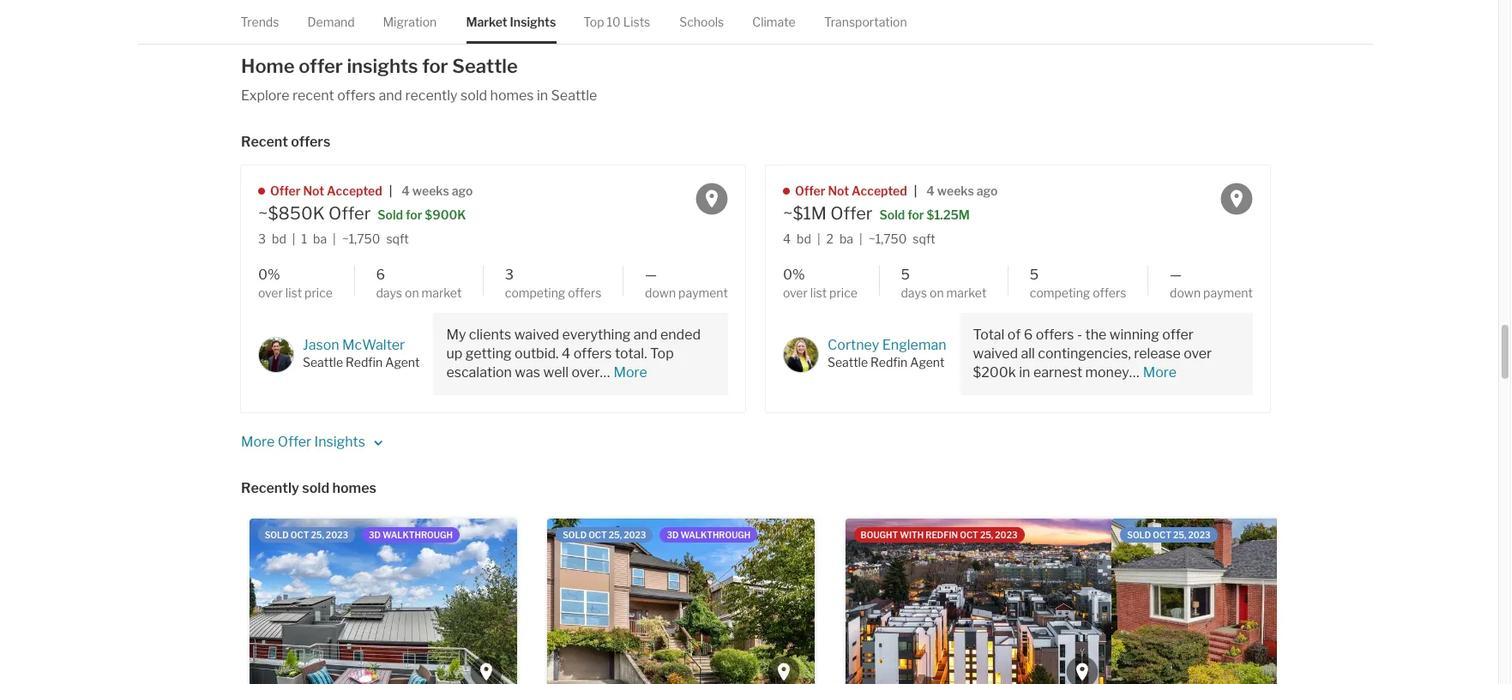 Task type: vqa. For each thing, say whether or not it's contained in the screenshot.
▾ inside the DROPDOWN BUTTON
no



Task type: locate. For each thing, give the bounding box(es) containing it.
0 horizontal spatial accepted
[[327, 184, 382, 198]]

1 horizontal spatial days on market
[[901, 286, 987, 300]]

in down all
[[1019, 365, 1031, 381]]

accepted for $1m
[[852, 184, 908, 198]]

1 5 from the left
[[901, 267, 910, 283]]

2 agent from the left
[[910, 355, 945, 370]]

bd left 1
[[272, 231, 286, 246]]

3d for photo of 311 14th ave e unit b, seattle, wa 98112
[[369, 530, 381, 541]]

6 down 3 bd | 1 ba | ~ 1,750 sqft at the left
[[376, 267, 385, 283]]

over list price
[[258, 286, 333, 300], [783, 286, 858, 300]]

4 up ~ $850k offer sold for $900k
[[402, 184, 410, 198]]

1 vertical spatial top
[[650, 346, 674, 362]]

4 weeks ago up $900k
[[402, 184, 473, 198]]

photo of 6014 vassar ave ne, seattle, wa 98115 image
[[1112, 519, 1380, 685]]

list
[[286, 286, 302, 300], [811, 286, 827, 300]]

4 weeks ago
[[402, 184, 473, 198], [927, 184, 998, 198]]

2 list from the left
[[811, 286, 827, 300]]

25, inside sold oct 25, 2023 link
[[1174, 530, 1187, 541]]

1 horizontal spatial agent
[[910, 355, 945, 370]]

offer not accepted | up ~ $850k offer sold for $900k
[[270, 184, 392, 198]]

1 horizontal spatial competing offers
[[1030, 286, 1127, 300]]

offers right recent
[[291, 134, 331, 150]]

more link for $1m
[[1143, 364, 1177, 383]]

for
[[422, 55, 448, 77], [406, 208, 422, 222], [908, 208, 925, 222]]

over list price down 1
[[258, 286, 333, 300]]

over inside total of 6 offers - the winning offer waived all contingencies, release over $200k in earnest money
[[1184, 346, 1212, 362]]

redfin down cortney engleman button
[[871, 355, 908, 370]]

1 vertical spatial in
[[1019, 365, 1031, 381]]

0 vertical spatial 6
[[376, 267, 385, 283]]

not up $850k
[[303, 184, 324, 198]]

insights up the "recently sold homes" at left
[[315, 434, 365, 451]]

0 horizontal spatial 3d walkthrough
[[369, 530, 453, 541]]

0 horizontal spatial homes
[[332, 481, 377, 497]]

and up total.
[[634, 327, 658, 343]]

0 horizontal spatial agent
[[385, 355, 420, 370]]

redfin inside jason mcwalter seattle redfin agent
[[346, 355, 383, 370]]

for inside '~ $1m offer sold for $1.25m'
[[908, 208, 925, 222]]

bd down $1m
[[797, 231, 812, 246]]

1 horizontal spatial 6
[[1024, 327, 1033, 343]]

list down 1
[[286, 286, 302, 300]]

1 vertical spatial 6
[[1024, 327, 1033, 343]]

weeks
[[412, 184, 449, 198], [937, 184, 974, 198]]

sold oct 25, 2023
[[265, 530, 348, 541], [563, 530, 646, 541], [1128, 530, 1211, 541]]

1 horizontal spatial price
[[830, 286, 858, 300]]

1 offer not accepted | from the left
[[270, 184, 392, 198]]

agent for $1m
[[910, 355, 945, 370]]

over
[[1184, 346, 1212, 362], [572, 365, 600, 381]]

1 horizontal spatial offers
[[1093, 286, 1127, 300]]

down payment
[[645, 286, 728, 300], [1170, 286, 1253, 300]]

1 over from the left
[[258, 286, 283, 300]]

bd
[[272, 231, 286, 246], [797, 231, 812, 246]]

2 2023 from the left
[[624, 530, 646, 541]]

1 sqft from the left
[[386, 231, 409, 246]]

on up engleman
[[930, 286, 944, 300]]

1 — from the left
[[645, 267, 657, 283]]

1 competing offers from the left
[[505, 286, 602, 300]]

2 competing offers from the left
[[1030, 286, 1127, 300]]

sqft down $1.25m
[[913, 231, 936, 246]]

2 ba from the left
[[840, 231, 854, 246]]

0 horizontal spatial ba
[[313, 231, 327, 246]]

cortney engleman seattle redfin agent
[[828, 337, 947, 370]]

4 weeks ago for $1m
[[927, 184, 998, 198]]

—
[[645, 267, 657, 283], [1170, 267, 1182, 283]]

0 horizontal spatial competing offers
[[505, 286, 602, 300]]

1 vertical spatial over
[[572, 365, 600, 381]]

2023 for photo of 311 14th ave e unit b, seattle, wa 98112
[[326, 530, 348, 541]]

over list price down 2 at right
[[783, 286, 858, 300]]

1 horizontal spatial 3
[[505, 267, 514, 283]]

2 5 from the left
[[1030, 267, 1039, 283]]

0 horizontal spatial 0%
[[258, 267, 280, 283]]

bought
[[861, 530, 898, 541]]

0 horizontal spatial over
[[258, 286, 283, 300]]

$200k
[[973, 365, 1017, 381]]

1 horizontal spatial walkthrough
[[681, 530, 751, 541]]

1 horizontal spatial in
[[1019, 365, 1031, 381]]

redfin down mcwalter at the left
[[346, 355, 383, 370]]

days up engleman
[[901, 286, 927, 300]]

2 days from the left
[[901, 286, 927, 300]]

0 horizontal spatial down payment
[[645, 286, 728, 300]]

top inside my clients waived everything and ended up getting outbid. 4 offers total. top escalation was well over
[[650, 346, 674, 362]]

1,750
[[349, 231, 380, 246], [876, 231, 907, 246]]

1 payment from the left
[[679, 286, 728, 300]]

1 days on market from the left
[[376, 286, 462, 300]]

well
[[543, 365, 569, 381]]

in
[[537, 88, 548, 104], [1019, 365, 1031, 381]]

over for $850k
[[258, 286, 283, 300]]

0 horizontal spatial 4 weeks ago
[[402, 184, 473, 198]]

and down insights
[[379, 88, 402, 104]]

6 inside total of 6 offers - the winning offer waived all contingencies, release over $200k in earnest money
[[1024, 327, 1033, 343]]

2 on from the left
[[930, 286, 944, 300]]

0 horizontal spatial offers
[[568, 286, 602, 300]]

2 4 weeks ago from the left
[[927, 184, 998, 198]]

over
[[258, 286, 283, 300], [783, 286, 808, 300]]

top left '10'
[[584, 15, 605, 29]]

| left 1
[[292, 231, 296, 246]]

2 competing from the left
[[1030, 286, 1091, 300]]

3 25, from the left
[[981, 530, 994, 541]]

1 vertical spatial insights
[[315, 434, 365, 451]]

down payment up 'release'
[[1170, 286, 1253, 300]]

1 horizontal spatial payment
[[1204, 286, 1253, 300]]

1 horizontal spatial more link
[[1143, 364, 1177, 383]]

0 vertical spatial in
[[537, 88, 548, 104]]

climate link
[[753, 0, 796, 44]]

2 0% from the left
[[783, 267, 805, 283]]

1 competing from the left
[[505, 286, 566, 300]]

1 on from the left
[[405, 286, 419, 300]]

on for $1m
[[930, 286, 944, 300]]

3 sold oct 25, 2023 from the left
[[1128, 530, 1211, 541]]

seattle down cortney
[[828, 355, 868, 370]]

1 horizontal spatial down payment
[[1170, 286, 1253, 300]]

4 2023 from the left
[[1189, 530, 1211, 541]]

1 days from the left
[[376, 286, 402, 300]]

2 payment from the left
[[1204, 286, 1253, 300]]

1 not from the left
[[303, 184, 324, 198]]

1 down from the left
[[645, 286, 676, 300]]

2 horizontal spatial more
[[1143, 365, 1177, 381]]

1 horizontal spatial over list price
[[783, 286, 858, 300]]

offer not accepted |
[[270, 184, 392, 198], [795, 184, 917, 198]]

engleman
[[883, 337, 947, 354]]

oct for photo of 6014 vassar ave ne, seattle, wa 98115
[[1153, 530, 1172, 541]]

0 vertical spatial over
[[1184, 346, 1212, 362]]

1 horizontal spatial 1,750
[[876, 231, 907, 246]]

1 redfin from the left
[[346, 355, 383, 370]]

3 2023 from the left
[[996, 530, 1018, 541]]

0 horizontal spatial sold
[[302, 481, 330, 497]]

price up cortney
[[830, 286, 858, 300]]

2 down payment from the left
[[1170, 286, 1253, 300]]

1 horizontal spatial weeks
[[937, 184, 974, 198]]

… for $850k
[[600, 365, 610, 381]]

offer up 3 bd | 1 ba | ~ 1,750 sqft at the left
[[329, 204, 371, 224]]

2 25, from the left
[[609, 530, 622, 541]]

1 horizontal spatial down
[[1170, 286, 1201, 300]]

2 1,750 from the left
[[876, 231, 907, 246]]

days on market up engleman
[[901, 286, 987, 300]]

1 25, from the left
[[311, 530, 324, 541]]

… for $1m
[[1130, 365, 1140, 381]]

and
[[379, 88, 402, 104], [634, 327, 658, 343]]

1 offers from the left
[[568, 286, 602, 300]]

2 horizontal spatial sold
[[1128, 530, 1152, 541]]

ago for $850k
[[452, 184, 473, 198]]

2 not from the left
[[828, 184, 849, 198]]

competing
[[505, 286, 566, 300], [1030, 286, 1091, 300]]

2 offers from the left
[[1093, 286, 1127, 300]]

~ down recent
[[258, 204, 268, 224]]

0 horizontal spatial 1,750
[[349, 231, 380, 246]]

1 … from the left
[[600, 365, 610, 381]]

5 up all
[[1030, 267, 1039, 283]]

2 over list price from the left
[[783, 286, 858, 300]]

4 up $1.25m
[[927, 184, 935, 198]]

4 left 2 at right
[[783, 231, 791, 246]]

1 sold oct 25, 2023 from the left
[[265, 530, 348, 541]]

3 left 1
[[258, 231, 266, 246]]

market insights link
[[467, 0, 557, 44]]

over up jason mcwalter image
[[258, 286, 283, 300]]

competing offers up everything
[[505, 286, 602, 300]]

3 bd | 1 ba | ~ 1,750 sqft
[[258, 231, 409, 246]]

1 2023 from the left
[[326, 530, 348, 541]]

2 days on market from the left
[[901, 286, 987, 300]]

0% down $1m
[[783, 267, 805, 283]]

competing up -
[[1030, 286, 1091, 300]]

agent down mcwalter at the left
[[385, 355, 420, 370]]

redfin for $1m
[[871, 355, 908, 370]]

3 sold from the left
[[1128, 530, 1152, 541]]

weeks for $850k
[[412, 184, 449, 198]]

0 horizontal spatial 3d
[[369, 530, 381, 541]]

photo of 922 a nw 56th st, seattle, wa 98107 image
[[846, 519, 1113, 685]]

1 weeks from the left
[[412, 184, 449, 198]]

0 vertical spatial homes
[[490, 88, 534, 104]]

— for $850k
[[645, 267, 657, 283]]

1,750 down ~ $850k offer sold for $900k
[[349, 231, 380, 246]]

price up jason
[[305, 286, 333, 300]]

waived inside total of 6 offers - the winning offer waived all contingencies, release over $200k in earnest money
[[973, 346, 1018, 362]]

1 ago from the left
[[452, 184, 473, 198]]

not up '~ $1m offer sold for $1.25m'
[[828, 184, 849, 198]]

migration link
[[383, 0, 437, 44]]

1 horizontal spatial days
[[901, 286, 927, 300]]

top
[[584, 15, 605, 29], [650, 346, 674, 362]]

competing up "outbid."
[[505, 286, 566, 300]]

4 up well
[[562, 346, 571, 362]]

1 horizontal spatial top
[[650, 346, 674, 362]]

agent inside jason mcwalter seattle redfin agent
[[385, 355, 420, 370]]

1 horizontal spatial sqft
[[913, 231, 936, 246]]

over for $1m
[[783, 286, 808, 300]]

2
[[827, 231, 834, 246]]

agent
[[385, 355, 420, 370], [910, 355, 945, 370]]

2 3d walkthrough from the left
[[667, 530, 751, 541]]

walkthrough for photo of 311 14th ave e unit b, seattle, wa 98112
[[383, 530, 453, 541]]

1 vertical spatial sold
[[302, 481, 330, 497]]

total
[[973, 327, 1005, 343]]

days for $1m
[[901, 286, 927, 300]]

4 25, from the left
[[1174, 530, 1187, 541]]

for inside ~ $850k offer sold for $900k
[[406, 208, 422, 222]]

0 vertical spatial and
[[379, 88, 402, 104]]

more link down total.
[[614, 364, 648, 383]]

4 oct from the left
[[1153, 530, 1172, 541]]

offer up 'release'
[[1163, 327, 1194, 343]]

1 horizontal spatial competing
[[1030, 286, 1091, 300]]

escalation
[[447, 365, 512, 381]]

0 vertical spatial waived
[[514, 327, 560, 343]]

0 horizontal spatial —
[[645, 267, 657, 283]]

1 more link from the left
[[614, 364, 648, 383]]

6 right of at right
[[1024, 327, 1033, 343]]

market up my
[[422, 286, 462, 300]]

~ up 4 bd | 2 ba | ~ 1,750 sqft
[[783, 204, 793, 224]]

0% for $850k
[[258, 267, 280, 283]]

market right migration
[[467, 15, 508, 29]]

more down total.
[[614, 365, 648, 381]]

2023 inside sold oct 25, 2023 link
[[1189, 530, 1211, 541]]

1 vertical spatial homes
[[332, 481, 377, 497]]

0 vertical spatial sold
[[461, 88, 487, 104]]

accepted
[[327, 184, 382, 198], [852, 184, 908, 198]]

sold
[[461, 88, 487, 104], [302, 481, 330, 497]]

ba right 2 at right
[[840, 231, 854, 246]]

-
[[1078, 327, 1083, 343]]

0 horizontal spatial redfin
[[346, 355, 383, 370]]

3 up clients
[[505, 267, 514, 283]]

competing offers up -
[[1030, 286, 1127, 300]]

2 price from the left
[[830, 286, 858, 300]]

the
[[1086, 327, 1107, 343]]

1 horizontal spatial 3d
[[667, 530, 679, 541]]

2 horizontal spatial sold oct 25, 2023
[[1128, 530, 1211, 541]]

0 horizontal spatial down
[[645, 286, 676, 300]]

0 horizontal spatial not
[[303, 184, 324, 198]]

5
[[901, 267, 910, 283], [1030, 267, 1039, 283]]

1 vertical spatial 3
[[505, 267, 514, 283]]

1 horizontal spatial waived
[[973, 346, 1018, 362]]

2 sold oct 25, 2023 from the left
[[563, 530, 646, 541]]

2 — from the left
[[1170, 267, 1182, 283]]

0 horizontal spatial days
[[376, 286, 402, 300]]

1 oct from the left
[[291, 530, 309, 541]]

competing for $1m
[[1030, 286, 1091, 300]]

over up the cortney engleman image
[[783, 286, 808, 300]]

agent inside cortney engleman seattle redfin agent
[[910, 355, 945, 370]]

sqft for $1m
[[913, 231, 936, 246]]

1 horizontal spatial not
[[828, 184, 849, 198]]

— up total.
[[645, 267, 657, 283]]

of
[[1008, 327, 1021, 343]]

seattle inside cortney engleman seattle redfin agent
[[828, 355, 868, 370]]

sold inside '~ $1m offer sold for $1.25m'
[[880, 208, 905, 222]]

accepted for $850k
[[327, 184, 382, 198]]

2 horizontal spatial market
[[947, 286, 987, 300]]

0 horizontal spatial 5
[[901, 267, 910, 283]]

1 accepted from the left
[[327, 184, 382, 198]]

accepted up ~ $850k offer sold for $900k
[[327, 184, 382, 198]]

0 horizontal spatial over list price
[[258, 286, 333, 300]]

days for $850k
[[376, 286, 402, 300]]

payment
[[679, 286, 728, 300], [1204, 286, 1253, 300]]

0 horizontal spatial 3
[[258, 231, 266, 246]]

my
[[447, 327, 466, 343]]

2 ago from the left
[[977, 184, 998, 198]]

oct
[[291, 530, 309, 541], [589, 530, 607, 541], [960, 530, 979, 541], [1153, 530, 1172, 541]]

insights left '10'
[[511, 15, 557, 29]]

2 offer not accepted | from the left
[[795, 184, 917, 198]]

walkthrough
[[383, 530, 453, 541], [681, 530, 751, 541]]

waived up "outbid."
[[514, 327, 560, 343]]

0 horizontal spatial and
[[379, 88, 402, 104]]

top 10 lists link
[[584, 0, 651, 44]]

3 oct from the left
[[960, 530, 979, 541]]

offer up the recent at the left of page
[[299, 55, 343, 77]]

outbid.
[[515, 346, 559, 362]]

1 horizontal spatial list
[[811, 286, 827, 300]]

sold for photo of 311 14th ave e unit b, seattle, wa 98112
[[265, 530, 289, 541]]

recent offers
[[241, 134, 331, 150]]

0 horizontal spatial walkthrough
[[383, 530, 453, 541]]

and inside my clients waived everything and ended up getting outbid. 4 offers total. top escalation was well over
[[634, 327, 658, 343]]

1 list from the left
[[286, 286, 302, 300]]

1 0% from the left
[[258, 267, 280, 283]]

offer not accepted | up '~ $1m offer sold for $1.25m'
[[795, 184, 917, 198]]

days on market up my
[[376, 286, 462, 300]]

seattle down jason
[[303, 355, 343, 370]]

2 accepted from the left
[[852, 184, 908, 198]]

with
[[900, 530, 924, 541]]

offers left -
[[1036, 327, 1075, 343]]

for left $900k
[[406, 208, 422, 222]]

2 down from the left
[[1170, 286, 1201, 300]]

1 4 weeks ago from the left
[[402, 184, 473, 198]]

release
[[1134, 346, 1181, 362]]

6
[[376, 267, 385, 283], [1024, 327, 1033, 343]]

my clients waived everything and ended up getting outbid. 4 offers total. top escalation was well over
[[447, 327, 701, 381]]

over list price for $1m
[[783, 286, 858, 300]]

market inside 'link'
[[467, 15, 508, 29]]

offer
[[299, 55, 343, 77], [1163, 327, 1194, 343]]

0 horizontal spatial list
[[286, 286, 302, 300]]

schools link
[[680, 0, 725, 44]]

0 vertical spatial offer
[[299, 55, 343, 77]]

0 horizontal spatial competing
[[505, 286, 566, 300]]

seattle
[[452, 55, 518, 77], [551, 88, 598, 104], [303, 355, 343, 370], [828, 355, 868, 370]]

jason mcwalter image
[[258, 337, 294, 373]]

0 horizontal spatial weeks
[[412, 184, 449, 198]]

market insights
[[467, 15, 557, 29]]

down
[[645, 286, 676, 300], [1170, 286, 1201, 300]]

accepted up '~ $1m offer sold for $1.25m'
[[852, 184, 908, 198]]

0 horizontal spatial over
[[572, 365, 600, 381]]

0 horizontal spatial sold
[[265, 530, 289, 541]]

3d walkthrough
[[369, 530, 453, 541], [667, 530, 751, 541]]

sqft for $850k
[[386, 231, 409, 246]]

cortney engleman image
[[783, 337, 819, 373]]

competing offers for $850k
[[505, 286, 602, 300]]

2 sqft from the left
[[913, 231, 936, 246]]

1 horizontal spatial homes
[[490, 88, 534, 104]]

1 horizontal spatial insights
[[511, 15, 557, 29]]

sold inside ~ $850k offer sold for $900k
[[378, 208, 403, 222]]

down payment up the ended
[[645, 286, 728, 300]]

25, for photo of 4024 ne 57th st, seattle, wa 98105
[[609, 530, 622, 541]]

more down 'release'
[[1143, 365, 1177, 381]]

~
[[258, 204, 268, 224], [783, 204, 793, 224], [342, 231, 349, 246], [869, 231, 876, 246]]

1 agent from the left
[[385, 355, 420, 370]]

days on market for $850k
[[376, 286, 462, 300]]

1 horizontal spatial 0%
[[783, 267, 805, 283]]

1 sold from the left
[[378, 208, 403, 222]]

1 ba from the left
[[313, 231, 327, 246]]

market for $850k
[[422, 286, 462, 300]]

1 horizontal spatial bd
[[797, 231, 812, 246]]

walkthrough for photo of 4024 ne 57th st, seattle, wa 98105
[[681, 530, 751, 541]]

on
[[405, 286, 419, 300], [930, 286, 944, 300]]

homes down market insights 'link'
[[490, 88, 534, 104]]

sold up 4 bd | 2 ba | ~ 1,750 sqft
[[880, 208, 905, 222]]

ended
[[661, 327, 701, 343]]

down up the ended
[[645, 286, 676, 300]]

jason mcwalter button
[[303, 337, 405, 354]]

weeks up $900k
[[412, 184, 449, 198]]

1 horizontal spatial sold
[[880, 208, 905, 222]]

1 horizontal spatial ago
[[977, 184, 998, 198]]

2 bd from the left
[[797, 231, 812, 246]]

sold oct 25, 2023 for photo of 4024 ne 57th st, seattle, wa 98105
[[563, 530, 646, 541]]

1 horizontal spatial 4 weeks ago
[[927, 184, 998, 198]]

redfin for $850k
[[346, 355, 383, 370]]

25, for photo of 311 14th ave e unit b, seattle, wa 98112
[[311, 530, 324, 541]]

2 more link from the left
[[1143, 364, 1177, 383]]

ba right 1
[[313, 231, 327, 246]]

offer
[[270, 184, 301, 198], [795, 184, 826, 198], [329, 204, 371, 224], [831, 204, 873, 224], [278, 434, 312, 451]]

competing offers
[[505, 286, 602, 300], [1030, 286, 1127, 300]]

insights inside 'link'
[[511, 15, 557, 29]]

3 for 3
[[505, 267, 514, 283]]

weeks up $1.25m
[[937, 184, 974, 198]]

over right 'release'
[[1184, 346, 1212, 362]]

0 vertical spatial 3
[[258, 231, 266, 246]]

down for $850k
[[645, 286, 676, 300]]

waived up '$200k'
[[973, 346, 1018, 362]]

1 horizontal spatial offer
[[1163, 327, 1194, 343]]

photo of 4024 ne 57th st, seattle, wa 98105 image
[[547, 519, 815, 685]]

for left $1.25m
[[908, 208, 925, 222]]

2 3d from the left
[[667, 530, 679, 541]]

sold for $850k
[[378, 208, 403, 222]]

2 sold from the left
[[563, 530, 587, 541]]

for up recently
[[422, 55, 448, 77]]

down up 'release'
[[1170, 286, 1201, 300]]

3
[[258, 231, 266, 246], [505, 267, 514, 283]]

redfin inside cortney engleman seattle redfin agent
[[871, 355, 908, 370]]

offer up $1m
[[795, 184, 826, 198]]

1 horizontal spatial more
[[614, 365, 648, 381]]

days up mcwalter at the left
[[376, 286, 402, 300]]

homes down more offer insights
[[332, 481, 377, 497]]

3d walkthrough for photo of 4024 ne 57th st, seattle, wa 98105
[[667, 530, 751, 541]]

0 vertical spatial insights
[[511, 15, 557, 29]]

1 vertical spatial offer
[[1163, 327, 1194, 343]]

1 price from the left
[[305, 286, 333, 300]]

1 sold from the left
[[265, 530, 289, 541]]

1 bd from the left
[[272, 231, 286, 246]]

on up mcwalter at the left
[[405, 286, 419, 300]]

3d
[[369, 530, 381, 541], [667, 530, 679, 541]]

offers down everything
[[574, 346, 612, 362]]

5 down 4 bd | 2 ba | ~ 1,750 sqft
[[901, 267, 910, 283]]

1 walkthrough from the left
[[383, 530, 453, 541]]

agent down engleman
[[910, 355, 945, 370]]

1 3d from the left
[[369, 530, 381, 541]]

price
[[305, 286, 333, 300], [830, 286, 858, 300]]

1 down payment from the left
[[645, 286, 728, 300]]

ba
[[313, 231, 327, 246], [840, 231, 854, 246]]

| up '~ $1m offer sold for $1.25m'
[[914, 184, 917, 198]]

2 redfin from the left
[[871, 355, 908, 370]]

2 over from the left
[[783, 286, 808, 300]]

1 3d walkthrough from the left
[[369, 530, 453, 541]]

4
[[402, 184, 410, 198], [927, 184, 935, 198], [783, 231, 791, 246], [562, 346, 571, 362]]

1 horizontal spatial ba
[[840, 231, 854, 246]]

$850k
[[268, 204, 325, 224]]

25, inside bought with redfin oct 25, 2023 link
[[981, 530, 994, 541]]

0%
[[258, 267, 280, 283], [783, 267, 805, 283]]

1 1,750 from the left
[[349, 231, 380, 246]]

2 … from the left
[[1130, 365, 1140, 381]]

3d walkthrough for photo of 311 14th ave e unit b, seattle, wa 98112
[[369, 530, 453, 541]]

offer not accepted | for $850k
[[270, 184, 392, 198]]

2 weeks from the left
[[937, 184, 974, 198]]

0% down $850k
[[258, 267, 280, 283]]

2 walkthrough from the left
[[681, 530, 751, 541]]

0 horizontal spatial bd
[[272, 231, 286, 246]]

down for $1m
[[1170, 286, 1201, 300]]

2 sold from the left
[[880, 208, 905, 222]]

offers inside my clients waived everything and ended up getting outbid. 4 offers total. top escalation was well over
[[574, 346, 612, 362]]

offer not accepted | for $1m
[[795, 184, 917, 198]]

recent
[[241, 134, 288, 150]]

0 horizontal spatial price
[[305, 286, 333, 300]]

0 horizontal spatial waived
[[514, 327, 560, 343]]

more up recently
[[241, 434, 275, 451]]

top down the ended
[[650, 346, 674, 362]]

0 horizontal spatial top
[[584, 15, 605, 29]]

0 horizontal spatial sqft
[[386, 231, 409, 246]]

1 horizontal spatial —
[[1170, 267, 1182, 283]]

seattle inside jason mcwalter seattle redfin agent
[[303, 355, 343, 370]]

0 vertical spatial top
[[584, 15, 605, 29]]

0 horizontal spatial in
[[537, 88, 548, 104]]

in down market insights 'link'
[[537, 88, 548, 104]]

1 horizontal spatial 5
[[1030, 267, 1039, 283]]

2 oct from the left
[[589, 530, 607, 541]]

list down 2 at right
[[811, 286, 827, 300]]

offers up everything
[[568, 286, 602, 300]]

insights
[[347, 55, 418, 77]]

market up total at right
[[947, 286, 987, 300]]

2023 for photo of 4024 ne 57th st, seattle, wa 98105
[[624, 530, 646, 541]]

1 over list price from the left
[[258, 286, 333, 300]]

— for $1m
[[1170, 267, 1182, 283]]

explore recent offers and recently sold homes in seattle
[[241, 88, 598, 104]]

3d for photo of 4024 ne 57th st, seattle, wa 98105
[[667, 530, 679, 541]]

not
[[303, 184, 324, 198], [828, 184, 849, 198]]



Task type: describe. For each thing, give the bounding box(es) containing it.
winning
[[1110, 327, 1160, 343]]

sold oct 25, 2023 link
[[1110, 512, 1445, 685]]

more for $1m
[[1143, 365, 1177, 381]]

money
[[1086, 365, 1130, 381]]

not for $850k
[[303, 184, 324, 198]]

market for $1m
[[947, 286, 987, 300]]

0 horizontal spatial insights
[[315, 434, 365, 451]]

3 for 3 bd | 1 ba | ~ 1,750 sqft
[[258, 231, 266, 246]]

offers inside total of 6 offers - the winning offer waived all contingencies, release over $200k in earnest money
[[1036, 327, 1075, 343]]

price for $850k
[[305, 286, 333, 300]]

top 10 lists
[[584, 15, 651, 29]]

1,750 for $850k
[[349, 231, 380, 246]]

photo of 311 14th ave e unit b, seattle, wa 98112 image
[[249, 519, 517, 685]]

for for $1m
[[908, 208, 925, 222]]

| right 1
[[333, 231, 336, 246]]

offer up 4 bd | 2 ba | ~ 1,750 sqft
[[831, 204, 873, 224]]

competing offers for $1m
[[1030, 286, 1127, 300]]

for for $850k
[[406, 208, 422, 222]]

list for $1m
[[811, 286, 827, 300]]

total.
[[615, 346, 647, 362]]

over list price for $850k
[[258, 286, 333, 300]]

1
[[302, 231, 307, 246]]

clients
[[469, 327, 512, 343]]

offer up $850k
[[270, 184, 301, 198]]

waived inside my clients waived everything and ended up getting outbid. 4 offers total. top escalation was well over
[[514, 327, 560, 343]]

~ down '~ $1m offer sold for $1.25m'
[[869, 231, 876, 246]]

contingencies,
[[1038, 346, 1131, 362]]

0 horizontal spatial more
[[241, 434, 275, 451]]

2023 inside bought with redfin oct 25, 2023 link
[[996, 530, 1018, 541]]

list for $850k
[[286, 286, 302, 300]]

transportation
[[825, 15, 908, 29]]

4 bd | 2 ba | ~ 1,750 sqft
[[783, 231, 936, 246]]

recently
[[241, 481, 299, 497]]

sold for photo of 6014 vassar ave ne, seattle, wa 98115
[[1128, 530, 1152, 541]]

1 horizontal spatial sold
[[461, 88, 487, 104]]

1,750 for $1m
[[876, 231, 907, 246]]

0% for $1m
[[783, 267, 805, 283]]

cortney
[[828, 337, 880, 354]]

bd for $1m
[[797, 231, 812, 246]]

| up ~ $850k offer sold for $900k
[[389, 184, 392, 198]]

ba for $850k
[[313, 231, 327, 246]]

all
[[1021, 346, 1035, 362]]

seattle down top 10 lists link
[[551, 88, 598, 104]]

sold for $1m
[[880, 208, 905, 222]]

more link for $850k
[[614, 364, 648, 383]]

payment for $850k
[[679, 286, 728, 300]]

days on market for $1m
[[901, 286, 987, 300]]

payment for $1m
[[1204, 286, 1253, 300]]

jason mcwalter seattle redfin agent
[[303, 337, 420, 370]]

sold for photo of 4024 ne 57th st, seattle, wa 98105
[[563, 530, 587, 541]]

sold oct 25, 2023 for photo of 311 14th ave e unit b, seattle, wa 98112
[[265, 530, 348, 541]]

cortney engleman button
[[828, 337, 947, 354]]

climate
[[753, 15, 796, 29]]

5 for days on market
[[901, 267, 910, 283]]

0 horizontal spatial 6
[[376, 267, 385, 283]]

on for $850k
[[405, 286, 419, 300]]

more for $850k
[[614, 365, 648, 381]]

0 horizontal spatial offer
[[299, 55, 343, 77]]

down payment for $850k
[[645, 286, 728, 300]]

~ $850k offer sold for $900k
[[258, 204, 466, 224]]

getting
[[466, 346, 512, 362]]

was
[[515, 365, 541, 381]]

migration
[[383, 15, 437, 29]]

offers for $1m
[[1093, 286, 1127, 300]]

$1m
[[793, 204, 827, 224]]

in inside total of 6 offers - the winning offer waived all contingencies, release over $200k in earnest money
[[1019, 365, 1031, 381]]

lists
[[624, 15, 651, 29]]

bought with redfin oct 25, 2023
[[861, 530, 1018, 541]]

mcwalter
[[342, 337, 405, 354]]

recently sold homes
[[241, 481, 377, 497]]

more offer insights
[[241, 434, 368, 451]]

oct for photo of 311 14th ave e unit b, seattle, wa 98112
[[291, 530, 309, 541]]

price for $1m
[[830, 286, 858, 300]]

up
[[447, 346, 463, 362]]

over inside my clients waived everything and ended up getting outbid. 4 offers total. top escalation was well over
[[572, 365, 600, 381]]

schools
[[680, 15, 725, 29]]

trends
[[241, 15, 280, 29]]

total of 6 offers - the winning offer waived all contingencies, release over $200k in earnest money
[[973, 327, 1212, 381]]

weeks for $1m
[[937, 184, 974, 198]]

trends link
[[241, 0, 280, 44]]

recent
[[293, 88, 334, 104]]

$900k
[[425, 208, 466, 222]]

home offer insights for seattle
[[241, 55, 518, 77]]

oct for photo of 4024 ne 57th st, seattle, wa 98105
[[589, 530, 607, 541]]

agent for $850k
[[385, 355, 420, 370]]

not for $1m
[[828, 184, 849, 198]]

5 for competing offers
[[1030, 267, 1039, 283]]

$1.25m
[[927, 208, 970, 222]]

earnest
[[1034, 365, 1083, 381]]

top inside top 10 lists link
[[584, 15, 605, 29]]

demand
[[308, 15, 355, 29]]

bought with redfin oct 25, 2023 link
[[843, 512, 1116, 685]]

transportation link
[[825, 0, 908, 44]]

| left 2 at right
[[818, 231, 821, 246]]

sold oct 25, 2023 for photo of 6014 vassar ave ne, seattle, wa 98115
[[1128, 530, 1211, 541]]

| down '~ $1m offer sold for $1.25m'
[[860, 231, 863, 246]]

~ down ~ $850k offer sold for $900k
[[342, 231, 349, 246]]

seattle down market insights 'link'
[[452, 55, 518, 77]]

down payment for $1m
[[1170, 286, 1253, 300]]

jason
[[303, 337, 339, 354]]

10
[[607, 15, 621, 29]]

bd for $850k
[[272, 231, 286, 246]]

demand link
[[308, 0, 355, 44]]

~ $1m offer sold for $1.25m
[[783, 204, 970, 224]]

competing for $850k
[[505, 286, 566, 300]]

everything
[[562, 327, 631, 343]]

4 weeks ago for $850k
[[402, 184, 473, 198]]

offers down home offer insights for seattle
[[337, 88, 376, 104]]

redfin
[[926, 530, 958, 541]]

25, for photo of 6014 vassar ave ne, seattle, wa 98115
[[1174, 530, 1187, 541]]

2023 for photo of 6014 vassar ave ne, seattle, wa 98115
[[1189, 530, 1211, 541]]

offer up the "recently sold homes" at left
[[278, 434, 312, 451]]

offers for $850k
[[568, 286, 602, 300]]

ago for $1m
[[977, 184, 998, 198]]

ba for $1m
[[840, 231, 854, 246]]

home
[[241, 55, 295, 77]]

recently
[[405, 88, 458, 104]]

explore
[[241, 88, 290, 104]]

offer inside total of 6 offers - the winning offer waived all contingencies, release over $200k in earnest money
[[1163, 327, 1194, 343]]

4 inside my clients waived everything and ended up getting outbid. 4 offers total. top escalation was well over
[[562, 346, 571, 362]]



